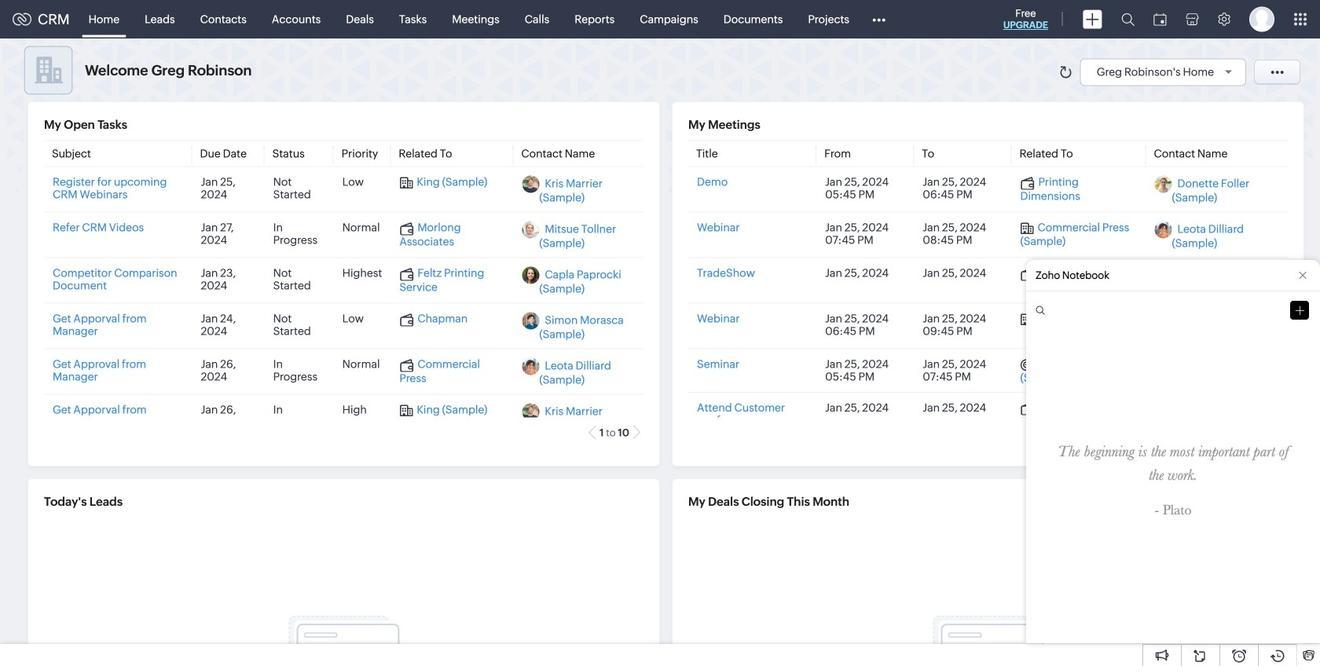 Task type: locate. For each thing, give the bounding box(es) containing it.
logo image
[[13, 13, 31, 26]]

calendar image
[[1154, 13, 1167, 26]]



Task type: describe. For each thing, give the bounding box(es) containing it.
profile element
[[1240, 0, 1284, 38]]

create menu element
[[1074, 0, 1112, 38]]

Other Modules field
[[862, 7, 896, 32]]

search image
[[1122, 13, 1135, 26]]

create menu image
[[1083, 10, 1103, 29]]

profile image
[[1250, 7, 1275, 32]]

search element
[[1112, 0, 1144, 39]]



Task type: vqa. For each thing, say whether or not it's contained in the screenshot.
Get Apporval from Manager's Manager
no



